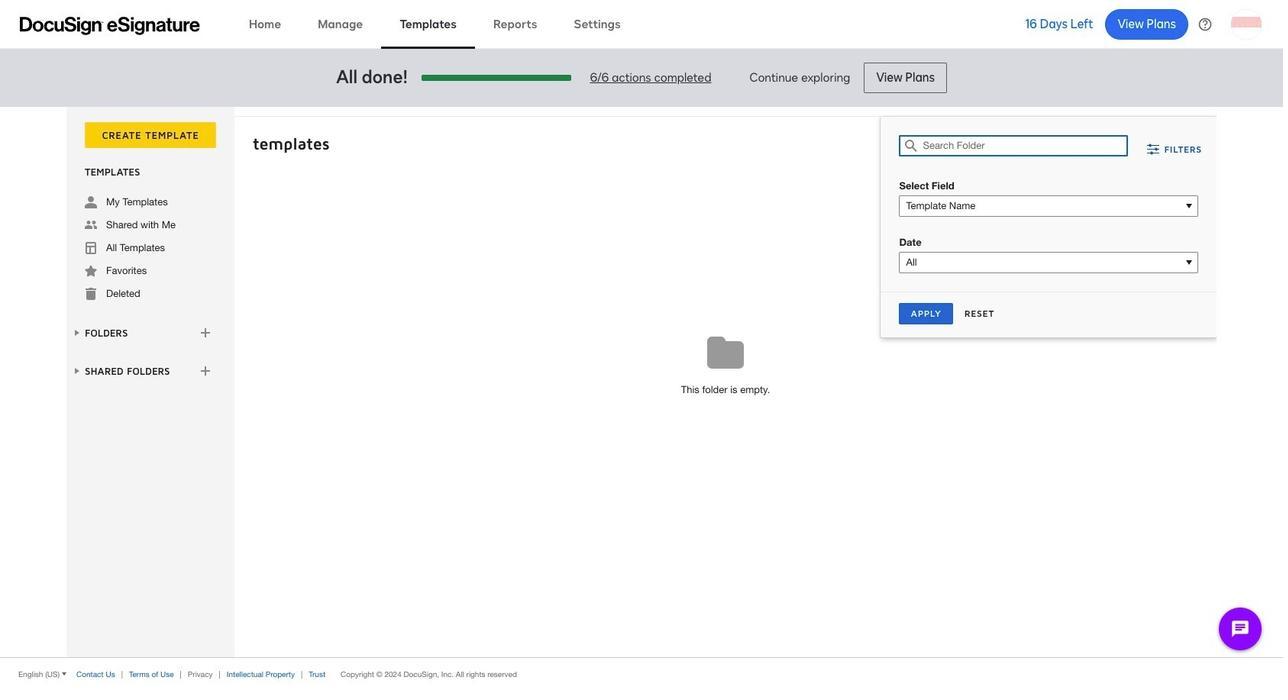 Task type: vqa. For each thing, say whether or not it's contained in the screenshot.
2nd ALERT image
no



Task type: locate. For each thing, give the bounding box(es) containing it.
Search Folder text field
[[923, 136, 1128, 156]]

docusign esignature image
[[20, 16, 200, 35]]

secondary navigation region
[[66, 107, 1221, 658]]

trash image
[[85, 288, 97, 300]]

templates image
[[85, 242, 97, 254]]



Task type: describe. For each thing, give the bounding box(es) containing it.
shared image
[[85, 219, 97, 232]]

view shared folders image
[[71, 365, 83, 377]]

your uploaded profile image image
[[1232, 9, 1262, 39]]

more info region
[[0, 658, 1284, 691]]

star filled image
[[85, 265, 97, 277]]

view folders image
[[71, 327, 83, 339]]

user image
[[85, 196, 97, 209]]



